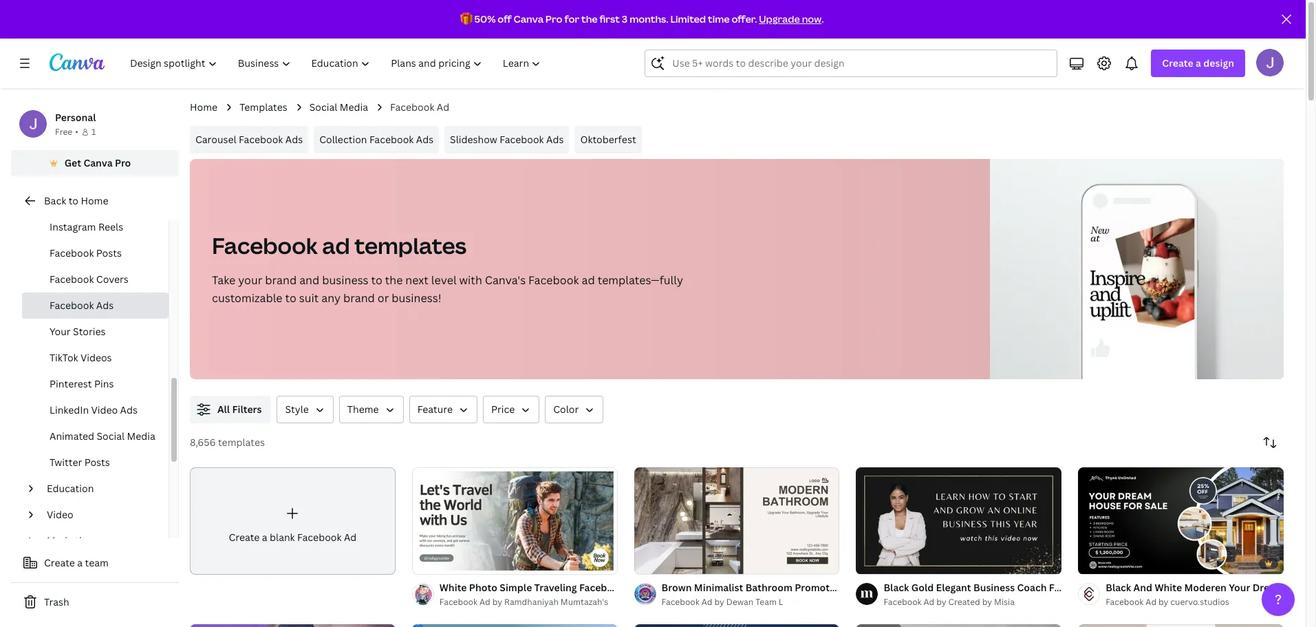Task type: locate. For each thing, give the bounding box(es) containing it.
0 vertical spatial brand
[[265, 273, 297, 288]]

your up the tiktok
[[50, 325, 71, 338]]

white photo simple traveling facebook ads facebook ad by ramdhaniyah mumtazah's
[[440, 581, 644, 608]]

1 horizontal spatial home
[[190, 101, 218, 114]]

by
[[493, 596, 503, 608], [715, 596, 725, 608], [937, 596, 947, 608], [983, 596, 993, 608], [1159, 596, 1169, 608]]

1 by from the left
[[493, 596, 503, 608]]

a left team
[[77, 556, 83, 569]]

canva's
[[485, 273, 526, 288]]

black gold elegant business coach facebook ad image
[[857, 467, 1062, 575]]

for
[[565, 12, 580, 25]]

1 horizontal spatial the
[[582, 12, 598, 25]]

black inside "black and white moderen your dream house  facebook ad by cuervo.studios"
[[1106, 581, 1132, 594]]

social inside social media link
[[310, 101, 338, 114]]

1 vertical spatial your
[[1230, 581, 1251, 594]]

0 horizontal spatial a
[[77, 556, 83, 569]]

slideshow facebook ads
[[450, 133, 564, 146]]

brown
[[662, 581, 692, 594]]

trash link
[[11, 589, 179, 616]]

media up collection
[[340, 101, 368, 114]]

1 vertical spatial canva
[[84, 156, 113, 169]]

by up beige feminine shop now facebook ad image
[[1159, 596, 1169, 608]]

brand
[[265, 273, 297, 288], [343, 290, 375, 306]]

top level navigation element
[[121, 50, 553, 77]]

create a design button
[[1152, 50, 1246, 77]]

carousel facebook ads link
[[190, 126, 309, 154]]

the
[[582, 12, 598, 25], [385, 273, 403, 288]]

1 horizontal spatial social
[[310, 101, 338, 114]]

ad up business
[[322, 231, 350, 260]]

social inside animated social media link
[[97, 430, 125, 443]]

beige feminine shop now facebook ad image
[[1079, 624, 1285, 627]]

created
[[949, 596, 981, 608]]

2 horizontal spatial a
[[1196, 56, 1202, 70]]

0 horizontal spatial ad
[[322, 231, 350, 260]]

white
[[440, 581, 467, 594], [1155, 581, 1183, 594]]

1 vertical spatial media
[[127, 430, 155, 443]]

home link
[[190, 100, 218, 115]]

1
[[91, 126, 96, 138]]

black left and
[[1106, 581, 1132, 594]]

next
[[406, 273, 429, 288]]

facebook down and
[[1106, 596, 1144, 608]]

create left design
[[1163, 56, 1194, 70]]

and
[[300, 273, 320, 288]]

0 horizontal spatial pro
[[115, 156, 131, 169]]

and
[[1134, 581, 1153, 594]]

dream
[[1253, 581, 1285, 594]]

misia
[[995, 596, 1015, 608]]

personal
[[55, 111, 96, 124]]

a left design
[[1196, 56, 1202, 70]]

marketing
[[47, 534, 93, 547]]

by inside brown minimalist bathroom promotion facebook ad facebook ad by dewan team l
[[715, 596, 725, 608]]

pro up back to home "link"
[[115, 156, 131, 169]]

black and white moderen your dream house link
[[1106, 581, 1317, 596]]

ad left templates—fully
[[582, 273, 595, 288]]

1 vertical spatial a
[[262, 531, 268, 544]]

media inside animated social media link
[[127, 430, 155, 443]]

0 vertical spatial social
[[310, 101, 338, 114]]

to inside "link"
[[69, 194, 78, 207]]

social up collection
[[310, 101, 338, 114]]

2 vertical spatial to
[[285, 290, 297, 306]]

home up instagram reels "link"
[[81, 194, 108, 207]]

free •
[[55, 126, 78, 138]]

facebook down facebook ad
[[370, 133, 414, 146]]

facebook down photo
[[440, 596, 478, 608]]

1 vertical spatial pro
[[115, 156, 131, 169]]

1 vertical spatial video
[[47, 508, 73, 521]]

0 horizontal spatial canva
[[84, 156, 113, 169]]

back
[[44, 194, 66, 207]]

purple modern fitness gym sale facebook ad image
[[190, 624, 396, 627]]

facebook right canva's
[[529, 273, 579, 288]]

facebook down templates link at the left of page
[[239, 133, 283, 146]]

1 vertical spatial home
[[81, 194, 108, 207]]

1 horizontal spatial media
[[340, 101, 368, 114]]

facebook down instagram
[[50, 246, 94, 260]]

ads down facebook ad
[[416, 133, 434, 146]]

a left blank
[[262, 531, 268, 544]]

business
[[974, 581, 1015, 594]]

ads left brown
[[627, 581, 644, 594]]

social media
[[310, 101, 368, 114]]

posts down "reels"
[[96, 246, 122, 260]]

0 horizontal spatial social
[[97, 430, 125, 443]]

1 vertical spatial brand
[[343, 290, 375, 306]]

1 vertical spatial the
[[385, 273, 403, 288]]

to right back
[[69, 194, 78, 207]]

time
[[708, 12, 730, 25]]

2 white from the left
[[1155, 581, 1183, 594]]

style
[[285, 403, 309, 416]]

2 vertical spatial create
[[44, 556, 75, 569]]

0 vertical spatial posts
[[96, 246, 122, 260]]

ads
[[286, 133, 303, 146], [416, 133, 434, 146], [547, 133, 564, 146], [96, 299, 114, 312], [120, 403, 138, 416], [627, 581, 644, 594]]

1 horizontal spatial to
[[285, 290, 297, 306]]

twitter
[[50, 456, 82, 469]]

1 horizontal spatial a
[[262, 531, 268, 544]]

color button
[[545, 396, 604, 423]]

.
[[822, 12, 824, 25]]

1 horizontal spatial create
[[229, 531, 260, 544]]

1 black from the left
[[884, 581, 910, 594]]

by down minimalist
[[715, 596, 725, 608]]

create a team
[[44, 556, 109, 569]]

your left dream
[[1230, 581, 1251, 594]]

facebook down gold
[[884, 596, 922, 608]]

1 vertical spatial ad
[[582, 273, 595, 288]]

media down linkedin video ads link
[[127, 430, 155, 443]]

your inside "your stories" link
[[50, 325, 71, 338]]

home up carousel
[[190, 101, 218, 114]]

1 horizontal spatial black
[[1106, 581, 1132, 594]]

0 vertical spatial home
[[190, 101, 218, 114]]

black gold elegant business coach facebook ad link
[[884, 581, 1110, 596]]

white inside white photo simple traveling facebook ads facebook ad by ramdhaniyah mumtazah's
[[440, 581, 467, 594]]

0 vertical spatial create
[[1163, 56, 1194, 70]]

0 horizontal spatial to
[[69, 194, 78, 207]]

create down marketing at the left of page
[[44, 556, 75, 569]]

now
[[802, 12, 822, 25]]

your stories
[[50, 325, 106, 338]]

ads left oktoberfest
[[547, 133, 564, 146]]

your
[[238, 273, 263, 288]]

facebook up collection facebook ads
[[390, 101, 435, 114]]

2 vertical spatial a
[[77, 556, 83, 569]]

posts
[[96, 246, 122, 260], [84, 456, 110, 469]]

price button
[[483, 396, 540, 423]]

instagram reels
[[50, 220, 123, 233]]

canva right off
[[514, 12, 544, 25]]

pins
[[94, 377, 114, 390]]

facebook right the coach
[[1050, 581, 1095, 594]]

ads up animated social media on the left bottom of the page
[[120, 403, 138, 416]]

2 by from the left
[[715, 596, 725, 608]]

media
[[340, 101, 368, 114], [127, 430, 155, 443]]

ad inside white photo simple traveling facebook ads facebook ad by ramdhaniyah mumtazah's
[[480, 596, 491, 608]]

blue white simple minimalist hiring design facebook ad image
[[412, 624, 618, 627]]

pro left for
[[546, 12, 563, 25]]

0 horizontal spatial media
[[127, 430, 155, 443]]

video down pins
[[91, 403, 118, 416]]

create inside button
[[44, 556, 75, 569]]

brand left and at the left
[[265, 273, 297, 288]]

facebook up your at left
[[212, 231, 318, 260]]

slideshow
[[450, 133, 498, 146]]

get
[[64, 156, 81, 169]]

None search field
[[645, 50, 1058, 77]]

all filters button
[[190, 396, 272, 423]]

mumtazah's
[[561, 596, 609, 608]]

get canva pro button
[[11, 150, 179, 176]]

to up or
[[371, 273, 383, 288]]

offer.
[[732, 12, 757, 25]]

0 vertical spatial the
[[582, 12, 598, 25]]

social down linkedin video ads link
[[97, 430, 125, 443]]

templates down all filters
[[218, 436, 265, 449]]

canva right get
[[84, 156, 113, 169]]

0 horizontal spatial white
[[440, 581, 467, 594]]

house
[[1287, 581, 1317, 594]]

brown minimalist bathroom promotion facebook ad image
[[634, 467, 840, 575]]

to left the suit
[[285, 290, 297, 306]]

a inside 'dropdown button'
[[1196, 56, 1202, 70]]

twitter posts link
[[22, 450, 169, 476]]

0 vertical spatial your
[[50, 325, 71, 338]]

posts down animated social media link
[[84, 456, 110, 469]]

video up marketing at the left of page
[[47, 508, 73, 521]]

create a design
[[1163, 56, 1235, 70]]

by down photo
[[493, 596, 503, 608]]

0 vertical spatial a
[[1196, 56, 1202, 70]]

facebook inside "black and white moderen your dream house  facebook ad by cuervo.studios"
[[1106, 596, 1144, 608]]

white left photo
[[440, 581, 467, 594]]

brand down business
[[343, 290, 375, 306]]

canva
[[514, 12, 544, 25], [84, 156, 113, 169]]

0 vertical spatial to
[[69, 194, 78, 207]]

create for create a blank facebook ad
[[229, 531, 260, 544]]

a for design
[[1196, 56, 1202, 70]]

0 vertical spatial video
[[91, 403, 118, 416]]

facebook ad templates image
[[991, 159, 1285, 379], [1084, 219, 1196, 332]]

posts for twitter posts
[[84, 456, 110, 469]]

your inside "black and white moderen your dream house  facebook ad by cuervo.studios"
[[1230, 581, 1251, 594]]

home inside back to home "link"
[[81, 194, 108, 207]]

0 horizontal spatial black
[[884, 581, 910, 594]]

2 black from the left
[[1106, 581, 1132, 594]]

5 by from the left
[[1159, 596, 1169, 608]]

facebook right slideshow
[[500, 133, 544, 146]]

0 vertical spatial templates
[[355, 231, 467, 260]]

ads down templates link at the left of page
[[286, 133, 303, 146]]

by down elegant
[[937, 596, 947, 608]]

facebook up facebook ads
[[50, 273, 94, 286]]

facebook
[[390, 101, 435, 114], [239, 133, 283, 146], [370, 133, 414, 146], [500, 133, 544, 146], [212, 231, 318, 260], [50, 246, 94, 260], [50, 273, 94, 286], [529, 273, 579, 288], [50, 299, 94, 312], [297, 531, 342, 544], [580, 581, 625, 594], [847, 581, 892, 594], [1050, 581, 1095, 594], [440, 596, 478, 608], [662, 596, 700, 608], [884, 596, 922, 608], [1106, 596, 1144, 608]]

style button
[[277, 396, 334, 423]]

1 horizontal spatial white
[[1155, 581, 1183, 594]]

create inside 'dropdown button'
[[1163, 56, 1194, 70]]

1 horizontal spatial pro
[[546, 12, 563, 25]]

trash
[[44, 595, 69, 609]]

1 vertical spatial posts
[[84, 456, 110, 469]]

ads for collection facebook ads
[[416, 133, 434, 146]]

1 vertical spatial create
[[229, 531, 260, 544]]

video
[[91, 403, 118, 416], [47, 508, 73, 521]]

templates up next
[[355, 231, 467, 260]]

create left blank
[[229, 531, 260, 544]]

minimalist
[[694, 581, 744, 594]]

1 horizontal spatial your
[[1230, 581, 1251, 594]]

ads for linkedin video ads
[[120, 403, 138, 416]]

the up or
[[385, 273, 403, 288]]

1 horizontal spatial templates
[[355, 231, 467, 260]]

posts for facebook posts
[[96, 246, 122, 260]]

the right for
[[582, 12, 598, 25]]

1 vertical spatial social
[[97, 430, 125, 443]]

covers
[[96, 273, 129, 286]]

0 horizontal spatial create
[[44, 556, 75, 569]]

the inside take your brand and business to the next level with canva's facebook ad templates—fully customizable to suit any brand or business!
[[385, 273, 403, 288]]

facebook down brown
[[662, 596, 700, 608]]

get canva pro
[[64, 156, 131, 169]]

1 horizontal spatial ad
[[582, 273, 595, 288]]

0 horizontal spatial the
[[385, 273, 403, 288]]

carousel
[[195, 133, 236, 146]]

1 vertical spatial to
[[371, 273, 383, 288]]

facebook up the mumtazah's
[[580, 581, 625, 594]]

2 horizontal spatial to
[[371, 273, 383, 288]]

0 horizontal spatial video
[[47, 508, 73, 521]]

1 horizontal spatial canva
[[514, 12, 544, 25]]

black inside black gold elegant business coach facebook ad facebook ad by created by misia
[[884, 581, 910, 594]]

0 horizontal spatial brand
[[265, 273, 297, 288]]

animated social media link
[[22, 423, 169, 450]]

white right and
[[1155, 581, 1183, 594]]

50%
[[475, 12, 496, 25]]

2 horizontal spatial create
[[1163, 56, 1194, 70]]

limited
[[671, 12, 706, 25]]

1 white from the left
[[440, 581, 467, 594]]

instagram reels link
[[22, 214, 169, 240]]

0 horizontal spatial home
[[81, 194, 108, 207]]

create for create a team
[[44, 556, 75, 569]]

by down business
[[983, 596, 993, 608]]

instagram
[[50, 220, 96, 233]]

carousel facebook ads
[[195, 133, 303, 146]]

moderen
[[1185, 581, 1227, 594]]

0 vertical spatial media
[[340, 101, 368, 114]]

0 horizontal spatial your
[[50, 325, 71, 338]]

blue modern electronic sale facebook ad image
[[634, 624, 840, 627]]

facebook ad by created by misia link
[[884, 596, 1062, 609]]

a inside button
[[77, 556, 83, 569]]

ad
[[322, 231, 350, 260], [582, 273, 595, 288]]

black left gold
[[884, 581, 910, 594]]

0 horizontal spatial templates
[[218, 436, 265, 449]]

to
[[69, 194, 78, 207], [371, 273, 383, 288], [285, 290, 297, 306]]

🎁
[[460, 12, 473, 25]]



Task type: vqa. For each thing, say whether or not it's contained in the screenshot.
WAIT at right top
no



Task type: describe. For each thing, give the bounding box(es) containing it.
facebook covers
[[50, 273, 129, 286]]

education link
[[41, 476, 160, 502]]

facebook ads
[[50, 299, 114, 312]]

marketing link
[[41, 528, 160, 554]]

by inside white photo simple traveling facebook ads facebook ad by ramdhaniyah mumtazah's
[[493, 596, 503, 608]]

take your brand and business to the next level with canva's facebook ad templates—fully customizable to suit any brand or business!
[[212, 273, 684, 306]]

first
[[600, 12, 620, 25]]

facebook ad by dewan team l link
[[662, 596, 840, 609]]

0 vertical spatial canva
[[514, 12, 544, 25]]

facebook ad templates
[[212, 231, 467, 260]]

8,656
[[190, 436, 216, 449]]

create a blank facebook ad
[[229, 531, 357, 544]]

create for create a design
[[1163, 56, 1194, 70]]

facebook right blank
[[297, 531, 342, 544]]

jacob simon image
[[1257, 49, 1285, 76]]

facebook ad by ramdhaniyah mumtazah's link
[[440, 596, 618, 609]]

elegant
[[937, 581, 972, 594]]

theme
[[348, 403, 379, 416]]

facebook ad
[[390, 101, 450, 114]]

a for team
[[77, 556, 83, 569]]

ads down covers
[[96, 299, 114, 312]]

ads for slideshow facebook ads
[[547, 133, 564, 146]]

linkedin video ads link
[[22, 397, 169, 423]]

4 by from the left
[[983, 596, 993, 608]]

facebook posts
[[50, 246, 122, 260]]

facebook right promotion
[[847, 581, 892, 594]]

Sort by button
[[1257, 429, 1285, 456]]

videos
[[81, 351, 112, 364]]

upgrade
[[759, 12, 800, 25]]

bathroom
[[746, 581, 793, 594]]

white inside "black and white moderen your dream house  facebook ad by cuervo.studios"
[[1155, 581, 1183, 594]]

media inside social media link
[[340, 101, 368, 114]]

canva inside button
[[84, 156, 113, 169]]

ad inside "black and white moderen your dream house  facebook ad by cuervo.studios"
[[1146, 596, 1157, 608]]

your stories link
[[22, 319, 169, 345]]

facebook ad by cuervo.studios link
[[1106, 596, 1285, 609]]

black minimalist we are hiring facebook ad image
[[857, 624, 1062, 627]]

team
[[85, 556, 109, 569]]

collection facebook ads link
[[314, 126, 439, 154]]

upgrade now button
[[759, 12, 822, 25]]

take
[[212, 273, 236, 288]]

facebook inside take your brand and business to the next level with canva's facebook ad templates—fully customizable to suit any brand or business!
[[529, 273, 579, 288]]

video link
[[41, 502, 160, 528]]

pro inside button
[[115, 156, 131, 169]]

tiktok
[[50, 351, 78, 364]]

create a blank facebook ad element
[[190, 467, 396, 575]]

8,656 templates
[[190, 436, 265, 449]]

linkedin video ads
[[50, 403, 138, 416]]

by inside "black and white moderen your dream house  facebook ad by cuervo.studios"
[[1159, 596, 1169, 608]]

1 vertical spatial templates
[[218, 436, 265, 449]]

the for first
[[582, 12, 598, 25]]

tiktok videos link
[[22, 345, 169, 371]]

black for black and white moderen your dream house 
[[1106, 581, 1132, 594]]

facebook up your stories
[[50, 299, 94, 312]]

photo
[[469, 581, 498, 594]]

collection facebook ads
[[320, 133, 434, 146]]

any
[[322, 290, 341, 306]]

education
[[47, 482, 94, 495]]

traveling
[[535, 581, 577, 594]]

white photo simple traveling facebook ads image
[[412, 467, 618, 575]]

price
[[491, 403, 515, 416]]

customizable
[[212, 290, 283, 306]]

feature
[[418, 403, 453, 416]]

ads inside white photo simple traveling facebook ads facebook ad by ramdhaniyah mumtazah's
[[627, 581, 644, 594]]

ad inside take your brand and business to the next level with canva's facebook ad templates—fully customizable to suit any brand or business!
[[582, 273, 595, 288]]

reels
[[98, 220, 123, 233]]

team
[[756, 596, 777, 608]]

a for blank
[[262, 531, 268, 544]]

pinterest pins
[[50, 377, 114, 390]]

templates
[[240, 101, 288, 114]]

level
[[432, 273, 457, 288]]

brown minimalist bathroom promotion facebook ad facebook ad by dewan team l
[[662, 581, 907, 608]]

the for next
[[385, 273, 403, 288]]

1 horizontal spatial video
[[91, 403, 118, 416]]

3 by from the left
[[937, 596, 947, 608]]

twitter posts
[[50, 456, 110, 469]]

ramdhaniyah
[[505, 596, 559, 608]]

ads for carousel facebook ads
[[286, 133, 303, 146]]

business!
[[392, 290, 442, 306]]

or
[[378, 290, 389, 306]]

all
[[218, 403, 230, 416]]

suit
[[299, 290, 319, 306]]

black and white moderen your dream house for sale facebook ad image
[[1079, 467, 1285, 575]]

facebook posts link
[[22, 240, 169, 266]]

color
[[554, 403, 579, 416]]

cuervo.studios
[[1171, 596, 1230, 608]]

l
[[779, 596, 784, 608]]

1 horizontal spatial brand
[[343, 290, 375, 306]]

•
[[75, 126, 78, 138]]

0 vertical spatial pro
[[546, 12, 563, 25]]

black gold elegant business coach facebook ad facebook ad by created by misia
[[884, 581, 1110, 608]]

gold
[[912, 581, 934, 594]]

dewan
[[727, 596, 754, 608]]

design
[[1204, 56, 1235, 70]]

back to home
[[44, 194, 108, 207]]

Search search field
[[673, 50, 1049, 76]]

3
[[622, 12, 628, 25]]

stories
[[73, 325, 106, 338]]

business
[[322, 273, 369, 288]]

black for black gold elegant business coach facebook ad
[[884, 581, 910, 594]]

blank
[[270, 531, 295, 544]]

0 vertical spatial ad
[[322, 231, 350, 260]]

coach
[[1018, 581, 1047, 594]]



